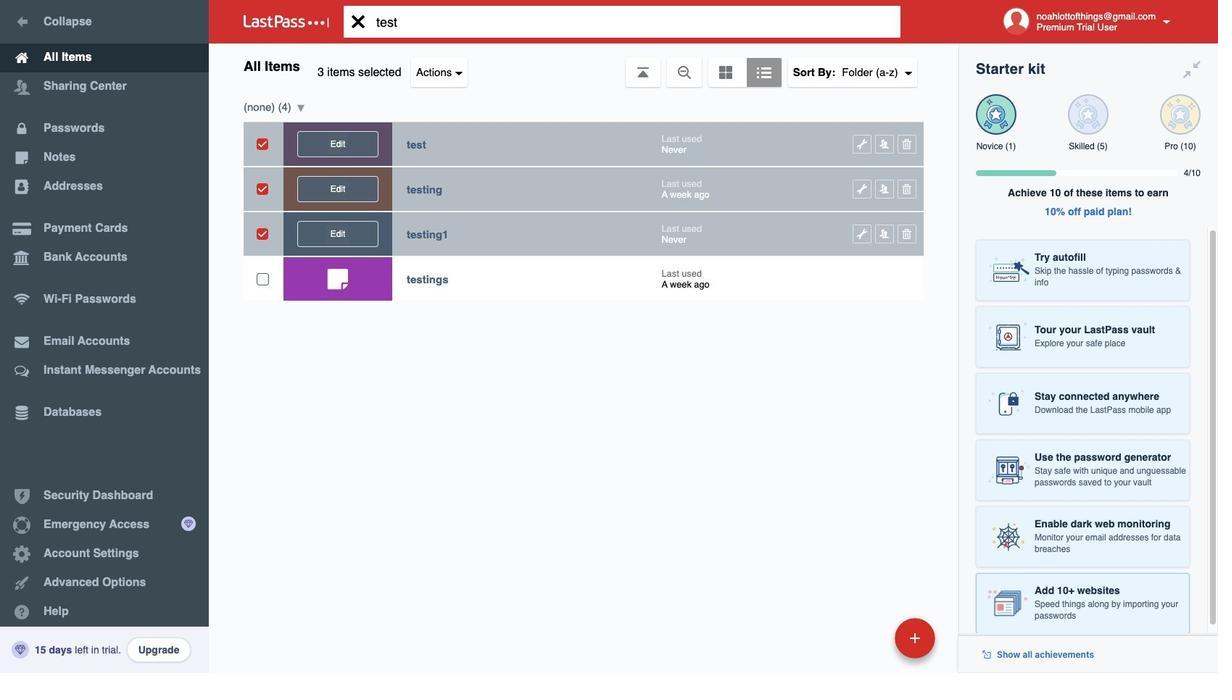 Task type: describe. For each thing, give the bounding box(es) containing it.
search my vault text field
[[344, 6, 923, 38]]

clear search image
[[344, 6, 373, 38]]

main navigation navigation
[[0, 0, 209, 674]]



Task type: vqa. For each thing, say whether or not it's contained in the screenshot.
LastPass IMAGE
yes



Task type: locate. For each thing, give the bounding box(es) containing it.
Search search field
[[344, 6, 923, 38]]

new item element
[[795, 618, 940, 659]]

lastpass image
[[244, 15, 329, 28]]

vault options navigation
[[209, 44, 959, 87]]

new item navigation
[[795, 614, 944, 674]]



